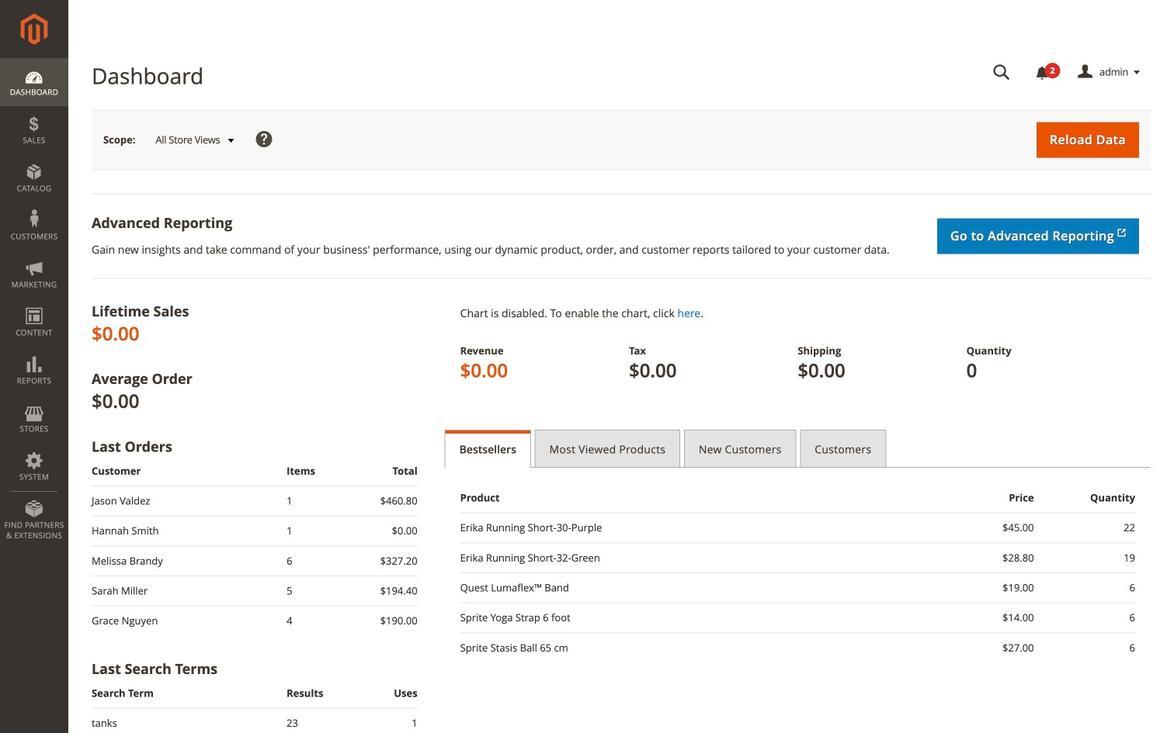 Task type: locate. For each thing, give the bounding box(es) containing it.
menu bar
[[0, 58, 68, 549]]

None text field
[[982, 59, 1021, 86]]

tab list
[[445, 430, 1151, 468]]

magento admin panel image
[[21, 13, 48, 45]]



